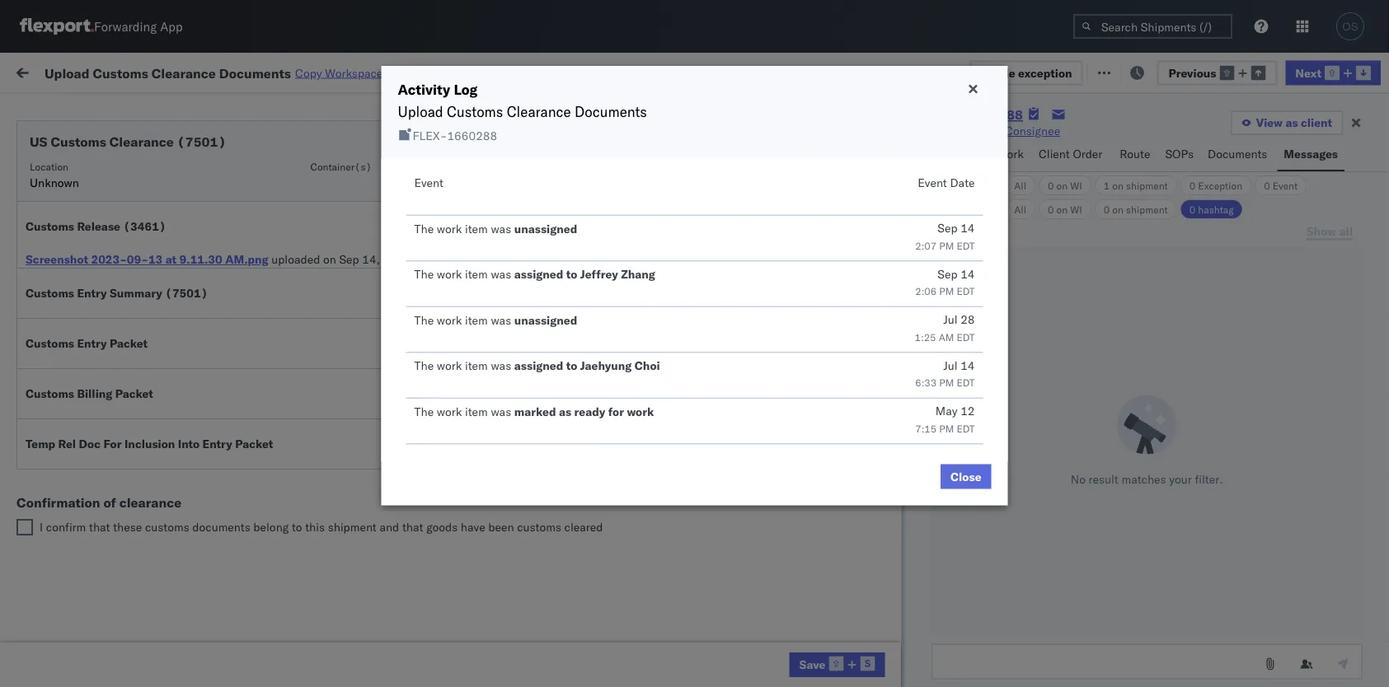 Task type: vqa. For each thing, say whether or not it's contained in the screenshot.
2nd LHUU7894563, from the top
yes



Task type: locate. For each thing, give the bounding box(es) containing it.
edt down internal
[[957, 240, 975, 252]]

1 horizontal spatial at
[[327, 64, 338, 78]]

message
[[221, 64, 267, 78]]

summary down 09-
[[110, 286, 162, 301]]

file for temp rel doc for inclusion into entry packet
[[846, 437, 866, 452]]

edt inside sep 14 2:06 pm edt
[[957, 285, 975, 298]]

2 test123456 from the top
[[1123, 202, 1193, 216]]

2 vertical spatial schedule delivery appointment button
[[38, 418, 203, 436]]

3 fcl from the top
[[542, 238, 563, 252]]

0 vertical spatial sava
[[1367, 165, 1390, 180]]

lagerfeld down the flex-1893174
[[885, 565, 934, 579]]

2023
[[383, 252, 412, 267], [385, 528, 414, 543], [385, 637, 414, 652]]

2 all from the top
[[1015, 203, 1027, 216]]

clearance
[[119, 495, 182, 511]]

work down flexport demo consignee link
[[997, 147, 1024, 161]]

schedule delivery appointment up for
[[38, 419, 203, 433]]

nov for 6th schedule pickup from los angeles, ca link from the bottom
[[344, 202, 365, 216]]

confirm delivery
[[38, 491, 125, 506]]

account
[[804, 565, 847, 579], [804, 601, 847, 615]]

0 vertical spatial upload
[[45, 65, 90, 81]]

select for temp rel doc for inclusion into entry packet
[[808, 437, 843, 452]]

shipment up 0 on shipment
[[1127, 179, 1168, 192]]

0 vertical spatial abcdefg78456546
[[1123, 383, 1234, 398]]

work right import
[[179, 64, 208, 78]]

pm for choi
[[940, 377, 955, 389]]

14 down internal
[[961, 221, 975, 235]]

schedule delivery appointment button up for
[[38, 418, 203, 436]]

upload inside button
[[38, 338, 75, 352]]

lhuu7894563, uetu5238478 for schedule delivery appointment
[[1016, 419, 1185, 433]]

0 vertical spatial as
[[1286, 115, 1299, 130]]

2 was from the top
[[491, 267, 511, 282]]

the for jeffrey
[[414, 267, 434, 282]]

edt down 28
[[957, 331, 975, 344]]

1 vertical spatial lhuu7894563, uetu5238478
[[1016, 419, 1185, 433]]

14 down the jul 28 1:25 am edt
[[961, 358, 975, 373]]

pm inside may 12 7:15 pm edt
[[940, 423, 955, 435]]

shipment down 1 on shipment
[[1127, 203, 1168, 216]]

0 vertical spatial account
[[804, 565, 847, 579]]

0 vertical spatial schedule delivery appointment button
[[38, 164, 203, 182]]

from
[[128, 193, 152, 207], [128, 229, 152, 243], [128, 301, 152, 316], [128, 374, 152, 388], [122, 447, 146, 461], [128, 519, 152, 534], [128, 628, 152, 643]]

1 vertical spatial jan
[[343, 637, 361, 652]]

pickup for 5th schedule pickup from los angeles, ca button from the top
[[90, 519, 125, 534]]

the for jaehyung
[[414, 359, 434, 373]]

1 vertical spatial schedule delivery appointment
[[38, 273, 203, 288]]

angeles, for third schedule pickup from los angeles, ca link from the top of the page
[[177, 301, 222, 316]]

2 lhuu7894563, from the top
[[1016, 419, 1101, 433]]

pickup for confirm pickup from los angeles, ca button
[[83, 447, 119, 461]]

container
[[1016, 128, 1060, 141]]

jan left 25,
[[343, 637, 361, 652]]

1660288 up flexport demo consignee
[[966, 106, 1024, 123]]

all for internal
[[1015, 203, 1027, 216]]

abcdefg78456546 for confirm pickup from los angeles, ca
[[1123, 456, 1234, 470]]

1 vertical spatial lagerfeld
[[885, 601, 934, 615]]

2 vertical spatial test123456
[[1123, 238, 1193, 252]]

1 14 from the top
[[961, 221, 975, 235]]

assigned left jeffrey
[[514, 267, 564, 282]]

file exception up consignee
[[996, 65, 1073, 80]]

hlxu8034992 for 1st schedule pickup from los angeles, ca button from the top
[[1191, 201, 1272, 216]]

1 horizontal spatial customs
[[517, 520, 562, 535]]

dec left 24,
[[343, 492, 365, 506]]

customs inside upload customs clearance documents
[[78, 338, 125, 352]]

customs up customs billing packet
[[26, 337, 74, 351]]

2 sava from the top
[[1367, 274, 1390, 289]]

test123456 for 1st schedule pickup from los angeles, ca button from the top
[[1123, 202, 1193, 216]]

schedule delivery appointment link down 2023- at the left
[[38, 273, 203, 289]]

0 horizontal spatial vandelay
[[612, 637, 660, 652]]

appointment for second schedule delivery appointment link from the bottom
[[135, 273, 203, 288]]

9 2:59 from the top
[[266, 637, 291, 652]]

2 vertical spatial abcdefg78456546
[[1123, 456, 1234, 470]]

2 ocean fcl from the top
[[505, 202, 563, 216]]

1 schedule pickup from los angeles, ca link from the top
[[38, 192, 234, 225]]

upload customs clearance documents link
[[38, 337, 234, 370]]

confirm up confirmation
[[38, 447, 80, 461]]

1 vertical spatial at
[[166, 252, 177, 267]]

upload customs clearance documents
[[398, 103, 647, 120], [38, 338, 181, 369]]

0 horizontal spatial no
[[387, 102, 400, 115]]

appointment for third schedule delivery appointment link from the top of the page
[[135, 419, 203, 433]]

flex-2130387
[[911, 565, 996, 579], [911, 601, 996, 615]]

ceau7522281, for upload customs clearance documents button at left
[[1016, 346, 1101, 361]]

2 vertical spatial select file
[[808, 437, 866, 452]]

9 resize handle column header from the left
[[1302, 128, 1321, 688]]

the for ready
[[414, 405, 434, 419]]

sep for the work item was assigned to jeffrey zhang
[[938, 267, 958, 281]]

0 vertical spatial the work item was unassigned
[[414, 221, 578, 236]]

edt up 28
[[957, 285, 975, 298]]

was for jeffrey
[[491, 267, 511, 282]]

snoozed
[[341, 102, 379, 115]]

4 schedule pickup from los angeles, ca from the top
[[38, 374, 222, 405]]

numbers for container numbers
[[1016, 141, 1057, 154]]

angeles, inside confirm pickup from los angeles, ca
[[170, 447, 216, 461]]

6 flex-1846748 from the top
[[911, 347, 996, 361]]

flex-1846748 down external at the top right of page
[[911, 202, 996, 216]]

activity right link
[[426, 66, 465, 80]]

from inside confirm pickup from los angeles, ca
[[122, 447, 146, 461]]

am inside the jul 28 1:25 am edt
[[939, 331, 955, 344]]

all button
[[1006, 176, 1036, 195], [1006, 200, 1036, 219]]

3 flex-1846748 from the top
[[911, 238, 996, 252]]

2:59 for second schedule pickup from los angeles, ca button
[[266, 238, 291, 252]]

confirm pickup from los angeles, ca link
[[38, 446, 234, 479]]

2 uetu5238478 from the top
[[1104, 419, 1185, 433]]

the work item was unassigned for jul
[[414, 313, 578, 327]]

1 karl from the top
[[861, 565, 882, 579]]

2130387 up 1662119
[[946, 601, 996, 615]]

1 horizontal spatial no
[[1071, 472, 1086, 487]]

edt inside may 12 7:15 pm edt
[[957, 423, 975, 435]]

external
[[931, 179, 971, 192]]

1 vertical spatial no
[[1071, 472, 1086, 487]]

customs
[[145, 520, 189, 535], [517, 520, 562, 535]]

entry right into
[[203, 437, 232, 452]]

1 vertical spatial packet
[[115, 387, 153, 401]]

schedule delivery appointment button down 2023- at the left
[[38, 273, 203, 291]]

1 schedule delivery appointment from the top
[[38, 165, 203, 179]]

schedule delivery appointment button down the us customs clearance (7501)
[[38, 164, 203, 182]]

from for 5th schedule pickup from los angeles, ca link from the bottom
[[128, 229, 152, 243]]

edt inside jul 14 6:33 pm edt
[[957, 377, 975, 389]]

documents down customs entry packet
[[38, 354, 98, 369]]

2 ceau7522281, hlxu6269489, hlxu8034992 from the top
[[1016, 201, 1272, 216]]

est, up 9:00 am est, dec 24, 2022
[[314, 456, 339, 470]]

2 vertical spatial appointment
[[135, 419, 203, 433]]

1 vertical spatial work
[[997, 147, 1024, 161]]

0 vertical spatial select file
[[808, 337, 866, 351]]

appointment for 3rd schedule delivery appointment link from the bottom of the page
[[135, 165, 203, 179]]

confirm delivery button
[[38, 490, 125, 508]]

0 on wi
[[1048, 179, 1083, 192], [1048, 203, 1083, 216]]

flex-1846748 down internal
[[911, 238, 996, 252]]

0 vertical spatial select
[[808, 337, 843, 351]]

0 vertical spatial all button
[[1006, 176, 1036, 195]]

the work item was unassigned for sep
[[414, 221, 578, 236]]

assigned
[[514, 267, 564, 282], [514, 359, 564, 373]]

location unknown
[[30, 160, 79, 190]]

ca for 6th schedule pickup from los angeles, ca link from the bottom
[[38, 209, 54, 224]]

5 the from the top
[[414, 405, 434, 419]]

1 vertical spatial select
[[808, 387, 843, 401]]

14, right uploaded at the left
[[362, 252, 380, 267]]

3 14 from the top
[[961, 358, 975, 373]]

3 item from the top
[[465, 313, 488, 327]]

wi for 1
[[1071, 179, 1083, 192]]

1846748 up internal
[[946, 165, 996, 180]]

2 schedule pickup from los angeles, ca from the top
[[38, 229, 222, 260]]

1 unassigned from the top
[[514, 221, 578, 236]]

fcl
[[542, 165, 563, 180], [542, 202, 563, 216], [542, 238, 563, 252], [542, 274, 563, 289], [542, 311, 563, 325], [542, 347, 563, 361], [542, 383, 563, 398], [542, 419, 563, 434], [542, 492, 563, 506], [542, 528, 563, 543], [542, 637, 563, 652]]

4 was from the top
[[491, 359, 511, 373]]

2 vertical spatial select
[[808, 437, 843, 452]]

that right and
[[402, 520, 424, 535]]

as left ready
[[559, 405, 572, 419]]

1 sava from the top
[[1367, 165, 1390, 180]]

1 horizontal spatial numbers
[[1183, 135, 1224, 147]]

work for sep 14 2:07 pm edt
[[437, 221, 462, 236]]

8 schedule from the top
[[38, 519, 87, 534]]

est, for 5th schedule pickup from los angeles, ca link from the top of the page
[[315, 528, 340, 543]]

9 schedule from the top
[[38, 628, 87, 643]]

jan left 13,
[[343, 528, 361, 543]]

pickup
[[90, 193, 125, 207], [90, 229, 125, 243], [90, 301, 125, 316], [90, 374, 125, 388], [83, 447, 119, 461], [90, 519, 125, 534], [90, 628, 125, 643]]

0 vertical spatial wi
[[1071, 179, 1083, 192]]

1 vertical spatial 2:59 am est, dec 14, 2022
[[266, 419, 417, 434]]

us
[[30, 134, 47, 150]]

message (0)
[[221, 64, 289, 78]]

lhuu7894563, uetu5238478 for confirm pickup from los angeles, ca
[[1016, 455, 1185, 470]]

2 jul from the top
[[944, 358, 958, 373]]

customs down clearance on the left of the page
[[145, 520, 189, 535]]

0 horizontal spatial numbers
[[1016, 141, 1057, 154]]

due
[[845, 65, 866, 80]]

numbers inside button
[[1183, 135, 1224, 147]]

0 vertical spatial appointment
[[135, 165, 203, 179]]

schedule delivery appointment link down the us customs clearance (7501)
[[38, 164, 203, 180]]

exception up consignee
[[1019, 65, 1073, 80]]

0 vertical spatial lagerfeld
[[885, 565, 934, 579]]

workitem
[[18, 135, 61, 147]]

item
[[465, 221, 488, 236], [465, 267, 488, 282], [465, 313, 488, 327], [465, 359, 488, 373], [465, 405, 488, 419]]

sep inside sep 14 2:06 pm edt
[[938, 267, 958, 281]]

event
[[414, 176, 444, 190], [918, 176, 948, 190], [1273, 179, 1298, 192]]

0 vertical spatial upload customs clearance documents
[[398, 103, 647, 120]]

no
[[387, 102, 400, 115], [1071, 472, 1086, 487]]

1 horizontal spatial event
[[918, 176, 948, 190]]

:
[[379, 102, 383, 115]]

5 ceau7522281, from the top
[[1016, 310, 1101, 325]]

numbers inside container numbers
[[1016, 141, 1057, 154]]

flex-2130387 down the flex-1893174
[[911, 565, 996, 579]]

shipment down 9:00 am est, dec 24, 2022
[[328, 520, 377, 535]]

2 abcdefg78456546 from the top
[[1123, 419, 1234, 434]]

as right view
[[1286, 115, 1299, 130]]

save button
[[790, 653, 885, 678]]

0 vertical spatial omkar
[[1330, 165, 1364, 180]]

1 vertical spatial summary
[[110, 286, 162, 301]]

los for 5th schedule pickup from los angeles, ca link from the bottom
[[155, 229, 174, 243]]

vandelay for vandelay west
[[719, 637, 767, 652]]

14, up 23,
[[367, 419, 385, 434]]

all
[[1015, 179, 1027, 192], [1015, 203, 1027, 216]]

1 vertical spatial omkar
[[1330, 274, 1364, 289]]

at left the risk
[[327, 64, 338, 78]]

2023 for 2:59 am est, jan 25, 2023
[[385, 637, 414, 652]]

flex-2130387 up flex-1662119
[[911, 601, 996, 615]]

1 vertical spatial lhuu7894563,
[[1016, 419, 1101, 433]]

flex-1846748 up internal
[[911, 165, 996, 180]]

1846748 down sep 14 2:06 pm edt
[[946, 311, 996, 325]]

jul inside the jul 28 1:25 am edt
[[944, 313, 958, 327]]

0 vertical spatial jan
[[343, 528, 361, 543]]

flex-1846748 up 28
[[911, 274, 996, 289]]

0 vertical spatial at
[[327, 64, 338, 78]]

jan
[[343, 528, 361, 543], [343, 637, 361, 652]]

1889466 up 12
[[946, 383, 996, 398]]

select
[[808, 337, 843, 351], [808, 387, 843, 401], [808, 437, 843, 452]]

all button for external
[[1006, 176, 1036, 195]]

1 horizontal spatial vandelay
[[719, 637, 767, 652]]

sep right uploaded at the left
[[339, 252, 359, 267]]

2 select file button from the top
[[798, 382, 876, 407]]

0 vertical spatial 14
[[961, 221, 975, 235]]

4 1889466 from the top
[[946, 492, 996, 506]]

1 select file from the top
[[808, 337, 866, 351]]

1 horizontal spatial that
[[402, 520, 424, 535]]

confirm pickup from los angeles, ca
[[38, 447, 216, 478]]

forwarding app link
[[20, 18, 183, 35]]

est, left 25,
[[315, 637, 340, 652]]

205
[[379, 64, 400, 78]]

edt inside sep 14 2:07 pm edt
[[957, 240, 975, 252]]

0 on wi for 1
[[1048, 179, 1083, 192]]

that down confirmation of clearance
[[89, 520, 110, 535]]

the work item was assigned to jeffrey zhang
[[414, 267, 656, 282]]

schedule for first schedule delivery appointment button from the bottom
[[38, 419, 87, 433]]

0 vertical spatial flex-1660288
[[926, 106, 1024, 123]]

est, up 7:00 pm est, dec 23, 2022
[[315, 419, 340, 434]]

0 horizontal spatial upload customs clearance documents
[[38, 338, 181, 369]]

3 1846748 from the top
[[946, 238, 996, 252]]

assigned for assigned to jaehyung choi
[[514, 359, 564, 373]]

2:59 for 5th schedule pickup from los angeles, ca button from the top
[[266, 528, 291, 543]]

sep down sep 14 2:07 pm edt
[[938, 267, 958, 281]]

0 vertical spatial confirm
[[38, 447, 80, 461]]

13,
[[364, 528, 382, 543]]

1 schedule delivery appointment link from the top
[[38, 164, 203, 180]]

schedule delivery appointment
[[38, 165, 203, 179], [38, 273, 203, 288], [38, 419, 203, 433]]

1 flex-1889466 from the top
[[911, 383, 996, 398]]

5 2:59 am edt, nov 5, 2022 from the top
[[266, 311, 410, 325]]

3 select file button from the top
[[798, 432, 876, 457]]

file exception down search shipments (/) text field
[[1109, 64, 1186, 78]]

jul inside jul 14 6:33 pm edt
[[944, 358, 958, 373]]

(7501) down 9.11.30
[[165, 286, 208, 301]]

1846748 down date
[[946, 202, 996, 216]]

result
[[1089, 472, 1119, 487]]

6 schedule pickup from los angeles, ca link from the top
[[38, 627, 234, 660]]

est, for the upload customs clearance documents link
[[315, 347, 340, 361]]

1 all from the top
[[1015, 179, 1027, 192]]

the work item was assigned to jaehyung choi
[[414, 359, 660, 373]]

1 0 on wi from the top
[[1048, 179, 1083, 192]]

ca inside confirm pickup from los angeles, ca
[[38, 463, 54, 478]]

angeles, for fourth schedule pickup from los angeles, ca link from the top
[[177, 374, 222, 388]]

select file button
[[798, 332, 876, 356], [798, 382, 876, 407], [798, 432, 876, 457]]

14 inside jul 14 6:33 pm edt
[[961, 358, 975, 373]]

0 vertical spatial select file button
[[798, 332, 876, 356]]

4 the from the top
[[414, 359, 434, 373]]

my
[[16, 60, 43, 82]]

6 schedule pickup from los angeles, ca from the top
[[38, 628, 222, 659]]

belong
[[253, 520, 289, 535]]

schedule delivery appointment down the us customs clearance (7501)
[[38, 165, 203, 179]]

(7501) for customs entry summary (7501)
[[165, 286, 208, 301]]

1 uetu5238478 from the top
[[1104, 383, 1185, 397]]

as inside button
[[1286, 115, 1299, 130]]

was
[[491, 221, 511, 236], [491, 267, 511, 282], [491, 313, 511, 327], [491, 359, 511, 373], [491, 405, 511, 419]]

0 vertical spatial 2:59 am est, dec 14, 2022
[[266, 383, 417, 398]]

jul for jul 14
[[944, 358, 958, 373]]

0 vertical spatial lhuu7894563, uetu5238478
[[1016, 383, 1185, 397]]

pm right 2:07
[[940, 240, 955, 252]]

marked
[[514, 405, 556, 419]]

3 schedule delivery appointment from the top
[[38, 419, 203, 433]]

14 inside sep 14 2:06 pm edt
[[961, 267, 975, 281]]

2:59 am est, dec 14, 2022 down the 2:00 am est, nov 9, 2022
[[266, 383, 417, 398]]

unassigned up the work item was assigned to jaehyung choi
[[514, 313, 578, 327]]

to left jeffrey
[[566, 267, 578, 282]]

pm for for
[[940, 423, 955, 435]]

item for jeffrey
[[465, 267, 488, 282]]

3 test123456 from the top
[[1123, 238, 1193, 252]]

est, down the 2:00 am est, nov 9, 2022
[[315, 383, 340, 398]]

at right "13"
[[166, 252, 177, 267]]

0 vertical spatial karl
[[861, 565, 882, 579]]

exception down search shipments (/) text field
[[1132, 64, 1186, 78]]

sep down internal
[[938, 221, 958, 235]]

schedule pickup from los angeles, ca for first schedule pickup from los angeles, ca link from the bottom
[[38, 628, 222, 659]]

pm right 2:06
[[940, 285, 955, 298]]

resize handle column header
[[236, 128, 256, 688], [419, 128, 439, 688], [477, 128, 497, 688], [584, 128, 604, 688], [691, 128, 711, 688], [856, 128, 876, 688], [988, 128, 1008, 688], [1095, 128, 1115, 688], [1302, 128, 1321, 688], [1360, 128, 1380, 688]]

confirm delivery link
[[38, 490, 125, 507]]

wi for 0
[[1071, 203, 1083, 216]]

dec down the 2:00 am est, nov 9, 2022
[[343, 383, 365, 398]]

0 vertical spatial integration
[[719, 565, 776, 579]]

1 vertical spatial 14,
[[367, 383, 385, 398]]

pickup for 1st schedule pickup from los angeles, ca button from the top
[[90, 193, 125, 207]]

3 lhuu7894563, uetu5238478 from the top
[[1016, 455, 1185, 470]]

test123456 down 1 on shipment
[[1123, 202, 1193, 216]]

2 vertical spatial shipment
[[328, 520, 377, 535]]

los for 5th schedule pickup from los angeles, ca link from the top of the page
[[155, 519, 174, 534]]

None checkbox
[[16, 520, 33, 536]]

angeles, for 5th schedule pickup from los angeles, ca link from the bottom
[[177, 229, 222, 243]]

1 vertical spatial appointment
[[135, 273, 203, 288]]

that
[[89, 520, 110, 535], [402, 520, 424, 535]]

2 vertical spatial uetu5238478
[[1104, 455, 1185, 470]]

flex-1846748
[[911, 165, 996, 180], [911, 202, 996, 216], [911, 238, 996, 252], [911, 274, 996, 289], [911, 311, 996, 325], [911, 347, 996, 361]]

confirm inside confirm pickup from los angeles, ca
[[38, 447, 80, 461]]

11 ocean fcl from the top
[[505, 637, 563, 652]]

no right :
[[387, 102, 400, 115]]

Search Work text field
[[836, 59, 1016, 84]]

3 schedule from the top
[[38, 229, 87, 243]]

1 1889466 from the top
[[946, 383, 996, 398]]

1846748 down internal
[[946, 238, 996, 252]]

1 horizontal spatial 1660288
[[966, 106, 1024, 123]]

1 vertical spatial integration test account - karl lagerfeld
[[719, 601, 934, 615]]

2:59 for 6th schedule pickup from los angeles, ca button from the top
[[266, 637, 291, 652]]

0 vertical spatial jul
[[944, 313, 958, 327]]

shipment for 1 on shipment
[[1127, 179, 1168, 192]]

6 resize handle column header from the left
[[856, 128, 876, 688]]

1 vertical spatial schedule delivery appointment link
[[38, 273, 203, 289]]

2:59
[[266, 165, 291, 180], [266, 202, 291, 216], [266, 238, 291, 252], [266, 274, 291, 289], [266, 311, 291, 325], [266, 383, 291, 398], [266, 419, 291, 434], [266, 528, 291, 543], [266, 637, 291, 652]]

2 vertical spatial packet
[[235, 437, 273, 452]]

unassigned for jul 28
[[514, 313, 578, 327]]

1 vertical spatial abcdefg78456546
[[1123, 419, 1234, 434]]

0 vertical spatial 0 on wi
[[1048, 179, 1083, 192]]

1662119
[[946, 637, 996, 652]]

1 horizontal spatial file exception
[[1109, 64, 1186, 78]]

pm inside sep 14 2:07 pm edt
[[940, 240, 955, 252]]

2 vertical spatial lhuu7894563,
[[1016, 455, 1101, 470]]

assigned up 'marked'
[[514, 359, 564, 373]]

2 item from the top
[[465, 267, 488, 282]]

pm inside jul 14 6:33 pm edt
[[940, 377, 955, 389]]

pickup for 3rd schedule pickup from los angeles, ca button
[[90, 301, 125, 316]]

confirm up confirm
[[38, 491, 80, 506]]

file exception button
[[1083, 59, 1196, 84], [1083, 59, 1196, 84], [970, 60, 1083, 85], [970, 60, 1083, 85]]

3 appointment from the top
[[135, 419, 203, 433]]

billing
[[77, 387, 112, 401]]

flexport demo consignee link
[[926, 123, 1061, 139]]

1 edt, from the top
[[315, 165, 341, 180]]

jul
[[944, 313, 958, 327], [944, 358, 958, 373]]

schedule pickup from los angeles, ca for 5th schedule pickup from los angeles, ca link from the bottom
[[38, 229, 222, 260]]

2 5, from the top
[[368, 202, 379, 216]]

jul down the jul 28 1:25 am edt
[[944, 358, 958, 373]]

jeffrey
[[580, 267, 618, 282]]

2 lhuu7894563, uetu5238478 from the top
[[1016, 419, 1185, 433]]

view as client button
[[1231, 111, 1344, 135]]

schedule for 6th schedule pickup from los angeles, ca button from the top
[[38, 628, 87, 643]]

delivery inside button
[[83, 491, 125, 506]]

upload customs clearance documents up snooze
[[398, 103, 647, 120]]

from for fourth schedule pickup from los angeles, ca link from the top
[[128, 374, 152, 388]]

0 vertical spatial integration test account - karl lagerfeld
[[719, 565, 934, 579]]

1 assigned from the top
[[514, 267, 564, 282]]

pm down may
[[940, 423, 955, 435]]

summary
[[931, 147, 981, 161], [110, 286, 162, 301]]

select file button for customs entry packet
[[798, 332, 876, 356]]

appointment
[[135, 165, 203, 179], [135, 273, 203, 288], [135, 419, 203, 433]]

pickup for third schedule pickup from los angeles, ca button from the bottom
[[90, 374, 125, 388]]

5 ca from the top
[[38, 463, 54, 478]]

3 schedule pickup from los angeles, ca link from the top
[[38, 301, 234, 334]]

3 2:59 am edt, nov 5, 2022 from the top
[[266, 238, 410, 252]]

confirm pickup from los angeles, ca button
[[38, 446, 234, 480]]

1 horizontal spatial summary
[[931, 147, 981, 161]]

0 horizontal spatial exception
[[1019, 65, 1073, 80]]

1 horizontal spatial flex-1660288
[[926, 106, 1024, 123]]

2 the work item was unassigned from the top
[[414, 313, 578, 327]]

from for 5th schedule pickup from los angeles, ca link from the top of the page
[[128, 519, 152, 534]]

4 resize handle column header from the left
[[584, 128, 604, 688]]

schedule pickup from los angeles, ca for 6th schedule pickup from los angeles, ca link from the bottom
[[38, 193, 222, 224]]

1 vertical spatial 2023
[[385, 528, 414, 543]]

0 horizontal spatial as
[[559, 405, 572, 419]]

1 the from the top
[[414, 221, 434, 236]]

am
[[943, 65, 962, 80], [293, 165, 312, 180], [293, 202, 312, 216], [293, 238, 312, 252], [293, 274, 312, 289], [293, 311, 312, 325], [939, 331, 955, 344], [293, 347, 312, 361], [293, 383, 312, 398], [293, 419, 312, 434], [293, 492, 312, 506], [293, 528, 312, 543], [293, 637, 312, 652]]

1 all button from the top
[[1006, 176, 1036, 195]]

0 vertical spatial entry
[[77, 286, 107, 301]]

upload customs clearance documents inside button
[[38, 338, 181, 369]]

entry up customs billing packet
[[77, 337, 107, 351]]

summary down the flexport
[[931, 147, 981, 161]]

est, for confirm pickup from los angeles, ca link
[[314, 456, 339, 470]]

1 vertical spatial (7501)
[[165, 286, 208, 301]]

to left jaehyung
[[566, 359, 578, 373]]

edt for choi
[[957, 377, 975, 389]]

for
[[609, 405, 624, 419]]

19,
[[894, 65, 912, 80]]

route
[[1120, 147, 1151, 161]]

upload up customs billing packet
[[38, 338, 75, 352]]

packet for customs entry packet
[[110, 337, 148, 351]]

work for may 12 7:15 pm edt
[[437, 405, 462, 419]]

this
[[305, 520, 325, 535]]

schedule delivery appointment down 2023- at the left
[[38, 273, 203, 288]]

2 appointment from the top
[[135, 273, 203, 288]]

view as client
[[1257, 115, 1333, 130]]

sep inside sep 14 2:07 pm edt
[[938, 221, 958, 235]]

pm inside sep 14 2:06 pm edt
[[940, 285, 955, 298]]

est, for third schedule delivery appointment link from the top of the page
[[315, 419, 340, 434]]

schedule for second schedule pickup from los angeles, ca button
[[38, 229, 87, 243]]

8 2:59 from the top
[[266, 528, 291, 543]]

jan for 25,
[[343, 637, 361, 652]]

event for event date
[[918, 176, 948, 190]]

1 vertical spatial schedule delivery appointment button
[[38, 273, 203, 291]]

None text field
[[931, 644, 1363, 680]]

vandelay
[[612, 637, 660, 652], [719, 637, 767, 652]]

test123456 down 0 on shipment
[[1123, 238, 1193, 252]]

2 omkar from the top
[[1330, 274, 1364, 289]]

0 exception
[[1190, 179, 1243, 192]]

ceau7522281, hlxu6269489, hlxu8034992 for 3rd schedule pickup from los angeles, ca button
[[1016, 310, 1272, 325]]

test123456 down sops at the top of page
[[1123, 165, 1193, 180]]

1 vandelay from the left
[[612, 637, 660, 652]]

flex-1889466 button
[[884, 379, 999, 402], [884, 379, 999, 402], [884, 415, 999, 438], [884, 415, 999, 438], [884, 452, 999, 475], [884, 452, 999, 475], [884, 488, 999, 511], [884, 488, 999, 511]]

2:59 for 1st schedule pickup from los angeles, ca button from the top
[[266, 202, 291, 216]]

2:00
[[266, 347, 291, 361]]

1 vertical spatial flex-2130387
[[911, 601, 996, 615]]

jul left 28
[[944, 313, 958, 327]]

pickup inside confirm pickup from los angeles, ca
[[83, 447, 119, 461]]

2 vertical spatial lhuu7894563, uetu5238478
[[1016, 455, 1185, 470]]

edt,
[[315, 165, 341, 180], [315, 202, 341, 216], [315, 238, 341, 252], [315, 274, 341, 289], [315, 311, 341, 325]]

los inside confirm pickup from los angeles, ca
[[149, 447, 167, 461]]

2 schedule from the top
[[38, 193, 87, 207]]

2 1889466 from the top
[[946, 419, 996, 434]]

0 vertical spatial (7501)
[[177, 134, 226, 150]]

2 2:59 am edt, nov 5, 2022 from the top
[[266, 202, 410, 216]]

0 vertical spatial assigned
[[514, 267, 564, 282]]

0 horizontal spatial file exception
[[996, 65, 1073, 80]]

os button
[[1332, 7, 1370, 45]]

4 ca from the top
[[38, 391, 54, 405]]

on
[[403, 64, 416, 78], [1057, 179, 1068, 192], [1113, 179, 1124, 192], [1057, 203, 1068, 216], [1113, 203, 1124, 216], [323, 252, 336, 267]]

5 edt from the top
[[957, 423, 975, 435]]

flex-1889466 down close button
[[911, 492, 996, 506]]

hlxu8034992 for second schedule pickup from los angeles, ca button
[[1191, 238, 1272, 252]]

pm for zhang
[[940, 285, 955, 298]]

1 vertical spatial the work item was unassigned
[[414, 313, 578, 327]]

customs up screenshot
[[26, 219, 74, 234]]

1 horizontal spatial as
[[1286, 115, 1299, 130]]

hlxu8034992
[[1191, 165, 1272, 179], [1191, 201, 1272, 216], [1191, 238, 1272, 252], [1191, 274, 1272, 288], [1191, 310, 1272, 325], [1191, 346, 1272, 361]]

messages button
[[1278, 139, 1345, 172]]

select for customs entry packet
[[808, 337, 843, 351]]

0 vertical spatial lhuu7894563,
[[1016, 383, 1101, 397]]

sep 14 2:07 pm edt
[[916, 221, 975, 252]]

6 schedule from the top
[[38, 374, 87, 388]]

0 vertical spatial omkar sava
[[1330, 165, 1390, 180]]

0 vertical spatial all
[[1015, 179, 1027, 192]]

6 ca from the top
[[38, 536, 54, 550]]

sep
[[938, 221, 958, 235], [339, 252, 359, 267], [938, 267, 958, 281]]

upload right :
[[398, 103, 443, 120]]

delivery for second schedule delivery appointment link from the bottom
[[90, 273, 132, 288]]

pm right 7:00
[[293, 456, 312, 470]]

pm right 6:33
[[940, 377, 955, 389]]

2 edt, from the top
[[315, 202, 341, 216]]

exception
[[1199, 179, 1243, 192]]

2 vertical spatial 14,
[[367, 419, 385, 434]]

ocean
[[505, 165, 539, 180], [648, 165, 681, 180], [755, 165, 789, 180], [505, 202, 539, 216], [648, 202, 681, 216], [755, 202, 789, 216], [505, 238, 539, 252], [505, 274, 539, 289], [648, 274, 681, 289], [755, 274, 789, 289], [505, 311, 539, 325], [505, 347, 539, 361], [648, 347, 681, 361], [755, 347, 789, 361], [505, 383, 539, 398], [648, 383, 681, 398], [755, 383, 789, 398], [505, 419, 539, 434], [648, 419, 681, 434], [505, 492, 539, 506], [648, 492, 681, 506], [755, 492, 789, 506], [505, 528, 539, 543], [505, 637, 539, 652]]

work for jul 28 1:25 am edt
[[437, 313, 462, 327]]

ceau7522281, hlxu6269489, hlxu8034992 for 1st schedule pickup from los angeles, ca button from the top
[[1016, 201, 1272, 216]]

appointment up inclusion on the left of the page
[[135, 419, 203, 433]]

omkar sava for 3rd schedule delivery appointment link from the bottom of the page
[[1330, 165, 1390, 180]]

5 1846748 from the top
[[946, 311, 996, 325]]

flex-1846748 down the jul 28 1:25 am edt
[[911, 347, 996, 361]]

edt up 12
[[957, 377, 975, 389]]

2 confirm from the top
[[38, 491, 80, 506]]

0 vertical spatial work
[[179, 64, 208, 78]]

packet down customs entry summary (7501)
[[110, 337, 148, 351]]

container numbers button
[[1008, 125, 1099, 154]]

upload up by:
[[45, 65, 90, 81]]

3 abcdefg78456546 from the top
[[1123, 456, 1234, 470]]

hlxu6269489,
[[1104, 165, 1188, 179], [1104, 201, 1188, 216], [1104, 238, 1188, 252], [1104, 274, 1188, 288], [1104, 310, 1188, 325], [1104, 346, 1188, 361]]

flex-1889466 down may
[[911, 419, 996, 434]]

1 vertical spatial all button
[[1006, 200, 1036, 219]]

7 2:59 from the top
[[266, 419, 291, 434]]

angeles, for 6th schedule pickup from los angeles, ca link from the bottom
[[177, 193, 222, 207]]

1 vertical spatial wi
[[1071, 203, 1083, 216]]

14,
[[362, 252, 380, 267], [367, 383, 385, 398], [367, 419, 385, 434]]

2 vertical spatial schedule delivery appointment
[[38, 419, 203, 433]]

1 vertical spatial 2130387
[[946, 601, 996, 615]]

0 horizontal spatial customs
[[145, 520, 189, 535]]

doc
[[79, 437, 101, 452]]

2 flex-1846748 from the top
[[911, 202, 996, 216]]



Task type: describe. For each thing, give the bounding box(es) containing it.
9:00 am est, dec 24, 2022
[[266, 492, 417, 506]]

6 hlxu6269489, from the top
[[1104, 346, 1188, 361]]

schedule for 1st schedule pickup from los angeles, ca button from the top
[[38, 193, 87, 207]]

1 horizontal spatial exception
[[1132, 64, 1186, 78]]

next
[[1296, 65, 1322, 80]]

hbl
[[591, 160, 611, 173]]

been
[[488, 520, 514, 535]]

1 lagerfeld from the top
[[885, 565, 934, 579]]

6 schedule pickup from los angeles, ca button from the top
[[38, 627, 234, 662]]

jaehyung
[[580, 359, 632, 373]]

3 the from the top
[[414, 313, 434, 327]]

mbl/mawb numbers button
[[1115, 131, 1305, 148]]

los for confirm pickup from los angeles, ca link
[[149, 447, 167, 461]]

angeles, for first schedule pickup from los angeles, ca link from the bottom
[[177, 628, 222, 643]]

schedule for second schedule delivery appointment button from the top
[[38, 273, 87, 288]]

consignee
[[1005, 124, 1061, 138]]

14 for choi
[[961, 358, 975, 373]]

vandelay west
[[719, 637, 796, 652]]

your
[[1170, 472, 1192, 487]]

los for fourth schedule pickup from los angeles, ca link from the top
[[155, 374, 174, 388]]

2 karl from the top
[[861, 601, 882, 615]]

nov for the upload customs clearance documents link
[[343, 347, 364, 361]]

3 schedule delivery appointment link from the top
[[38, 418, 203, 434]]

client order
[[1039, 147, 1103, 161]]

8 resize handle column header from the left
[[1095, 128, 1115, 688]]

4 1846748 from the top
[[946, 274, 996, 289]]

workspace
[[325, 66, 383, 80]]

clearance inside upload customs clearance documents
[[128, 338, 181, 352]]

2 fcl from the top
[[542, 202, 563, 216]]

confirm for confirm delivery
[[38, 491, 80, 506]]

4 5, from the top
[[368, 274, 379, 289]]

6 1846748 from the top
[[946, 347, 996, 361]]

ca for confirm pickup from los angeles, ca link
[[38, 463, 54, 478]]

3 schedule delivery appointment button from the top
[[38, 418, 203, 436]]

gvcu5265864
[[1016, 673, 1097, 687]]

workitem button
[[10, 131, 239, 148]]

mbl/mawb numbers
[[1123, 135, 1224, 147]]

4 ceau7522281, hlxu6269489, hlxu8034992 from the top
[[1016, 274, 1272, 288]]

for
[[103, 437, 122, 452]]

2 horizontal spatial event
[[1273, 179, 1298, 192]]

summary inside summary button
[[931, 147, 981, 161]]

into
[[178, 437, 200, 452]]

205 on track
[[379, 64, 446, 78]]

route button
[[1114, 139, 1159, 172]]

4 fcl from the top
[[542, 274, 563, 289]]

5 schedule pickup from los angeles, ca button from the top
[[38, 518, 234, 553]]

1 lhuu7894563, from the top
[[1016, 383, 1101, 397]]

1 2:59 am est, dec 14, 2022 from the top
[[266, 383, 417, 398]]

1 schedule delivery appointment button from the top
[[38, 164, 203, 182]]

customs billing packet
[[26, 387, 153, 401]]

unknown
[[30, 176, 79, 190]]

2 hlxu6269489, from the top
[[1104, 201, 1188, 216]]

--
[[1123, 637, 1138, 652]]

select file for customs entry packet
[[808, 337, 866, 351]]

ca for third schedule pickup from los angeles, ca link from the top of the page
[[38, 318, 54, 332]]

all for external
[[1015, 179, 1027, 192]]

2 2:59 am est, dec 14, 2022 from the top
[[266, 419, 417, 434]]

3 hlxu6269489, from the top
[[1104, 238, 1188, 252]]

edt inside the jul 28 1:25 am edt
[[957, 331, 975, 344]]

flexport
[[926, 124, 969, 138]]

vandelay for vandelay
[[612, 637, 660, 652]]

1 hlxu6269489, from the top
[[1104, 165, 1188, 179]]

0 vertical spatial no
[[387, 102, 400, 115]]

1 vertical spatial 1660288
[[447, 128, 498, 143]]

location
[[30, 160, 68, 173]]

4 schedule pickup from los angeles, ca button from the top
[[38, 373, 234, 408]]

sops
[[1166, 147, 1194, 161]]

activity log button
[[426, 63, 487, 83]]

1 was from the top
[[491, 221, 511, 236]]

am.png
[[225, 252, 269, 267]]

select file for customs billing packet
[[808, 387, 866, 401]]

sep 14 2:06 pm edt
[[916, 267, 975, 298]]

activity log right link
[[426, 66, 487, 80]]

confirmation
[[16, 495, 100, 511]]

import work
[[139, 64, 208, 78]]

abcdefg78456546 for schedule delivery appointment
[[1123, 419, 1234, 434]]

5 flex-1846748 from the top
[[911, 311, 996, 325]]

schedule delivery appointment for 3rd schedule delivery appointment link from the bottom of the page
[[38, 165, 203, 179]]

flex-1660288 link
[[926, 106, 1024, 123]]

3 flex-1889466 from the top
[[911, 456, 996, 470]]

Search Shipments (/) text field
[[1074, 14, 1233, 39]]

flexport demo consignee
[[926, 124, 1061, 138]]

zhang
[[621, 267, 656, 282]]

jul 14 6:33 pm edt
[[916, 358, 975, 389]]

7 fcl from the top
[[542, 383, 563, 398]]

documents button
[[1202, 139, 1278, 172]]

10 resize handle column header from the left
[[1360, 128, 1380, 688]]

1
[[1104, 179, 1110, 192]]

2023-
[[91, 252, 127, 267]]

sops button
[[1159, 139, 1202, 172]]

activity inside button
[[426, 66, 465, 80]]

ceau7522281, hlxu6269489, hlxu8034992 for upload customs clearance documents button at left
[[1016, 346, 1272, 361]]

filtered by:
[[16, 101, 76, 115]]

schedule for 3rd schedule delivery appointment button from the bottom of the page
[[38, 165, 87, 179]]

actions
[[1340, 135, 1374, 147]]

1 fcl from the top
[[542, 165, 563, 180]]

uploaded
[[272, 252, 320, 267]]

est, up i confirm that these customs documents belong to this shipment and that goods have been customs cleared
[[315, 492, 340, 506]]

24,
[[367, 492, 385, 506]]

2:07
[[916, 240, 937, 252]]

2 vertical spatial to
[[292, 520, 302, 535]]

6 fcl from the top
[[542, 347, 563, 361]]

jul for jul 28
[[944, 313, 958, 327]]

work inside button
[[997, 147, 1024, 161]]

ceau7522281, for 1st schedule pickup from los angeles, ca button from the top
[[1016, 201, 1101, 216]]

documents up the exception
[[1208, 147, 1268, 161]]

select file for temp rel doc for inclusion into entry packet
[[808, 437, 866, 452]]

risk
[[341, 64, 360, 78]]

2:59 am edt, nov 5, 2022 for 1st schedule pickup from los angeles, ca button from the top
[[266, 202, 410, 216]]

screenshot 2023-09-13 at 9.11.30 am.png uploaded on sep 14, 2023
[[26, 252, 412, 267]]

west
[[770, 637, 796, 652]]

customs up snooze
[[447, 103, 503, 120]]

14 inside sep 14 2:07 pm edt
[[961, 221, 975, 235]]

select for customs billing packet
[[808, 387, 843, 401]]

3 resize handle column header from the left
[[477, 128, 497, 688]]

previous
[[1169, 65, 1217, 80]]

pickup for second schedule pickup from los angeles, ca button
[[90, 229, 125, 243]]

9 fcl from the top
[[542, 492, 563, 506]]

view
[[1257, 115, 1283, 130]]

schedule pickup from los angeles, ca for 5th schedule pickup from los angeles, ca link from the top of the page
[[38, 519, 222, 550]]

4 hlxu6269489, from the top
[[1104, 274, 1188, 288]]

dec left 23,
[[342, 456, 364, 470]]

1 hlxu8034992 from the top
[[1191, 165, 1272, 179]]

1 vertical spatial upload
[[398, 103, 443, 120]]

client order button
[[1033, 139, 1114, 172]]

delivery for 3rd schedule delivery appointment link from the bottom of the page
[[90, 165, 132, 179]]

from for 6th schedule pickup from los angeles, ca link from the bottom
[[128, 193, 152, 207]]

documents left copy
[[219, 65, 291, 81]]

23,
[[366, 456, 384, 470]]

10 fcl from the top
[[542, 528, 563, 543]]

by:
[[60, 101, 76, 115]]

customs down by:
[[51, 134, 106, 150]]

uetu5238478 for schedule delivery appointment
[[1104, 419, 1185, 433]]

test123456 for second schedule pickup from los angeles, ca button
[[1123, 238, 1193, 252]]

4 hlxu8034992 from the top
[[1191, 274, 1272, 288]]

sava for 3rd schedule delivery appointment link from the bottom of the page
[[1367, 165, 1390, 180]]

los for third schedule pickup from los angeles, ca link from the top of the page
[[155, 301, 174, 316]]

9 ocean fcl from the top
[[505, 492, 563, 506]]

5 hlxu6269489, from the top
[[1104, 310, 1188, 325]]

1 2:59 am edt, nov 5, 2022 from the top
[[266, 165, 410, 180]]

9.11.30
[[179, 252, 222, 267]]

client
[[1039, 147, 1070, 161]]

hlxu8034992 for upload customs clearance documents button at left
[[1191, 346, 1272, 361]]

schedule for third schedule pickup from los angeles, ca button from the bottom
[[38, 374, 87, 388]]

flex-1893174
[[911, 528, 996, 543]]

activity down track
[[398, 80, 450, 98]]

4 edt, from the top
[[315, 274, 341, 289]]

11 fcl from the top
[[542, 637, 563, 652]]

2:59 for first schedule delivery appointment button from the bottom
[[266, 419, 291, 434]]

4 2:59 from the top
[[266, 274, 291, 289]]

confirm for confirm pickup from los angeles, ca
[[38, 447, 80, 461]]

select file button for temp rel doc for inclusion into entry packet
[[798, 432, 876, 457]]

messages
[[1284, 147, 1339, 161]]

may
[[936, 404, 958, 419]]

uetu5238478 for confirm pickup from los angeles, ca
[[1104, 455, 1185, 470]]

0 horizontal spatial flex-1660288
[[413, 128, 498, 143]]

5 fcl from the top
[[542, 311, 563, 325]]

and
[[380, 520, 399, 535]]

select file button for customs billing packet
[[798, 382, 876, 407]]

6 ocean fcl from the top
[[505, 347, 563, 361]]

lhuu7894563, for confirm pickup from los angeles, ca
[[1016, 455, 1101, 470]]

container numbers
[[1016, 128, 1060, 154]]

sava for second schedule delivery appointment link from the bottom
[[1367, 274, 1390, 289]]

may 12 7:15 pm edt
[[916, 404, 975, 435]]

hlxu8034992 for 3rd schedule pickup from los angeles, ca button
[[1191, 310, 1272, 325]]

4 ceau7522281, from the top
[[1016, 274, 1101, 288]]

(3461)
[[123, 219, 166, 234]]

nov for third schedule pickup from los angeles, ca link from the top of the page
[[344, 311, 365, 325]]

i confirm that these customs documents belong to this shipment and that goods have been customs cleared
[[40, 520, 603, 535]]

1 ceau7522281, from the top
[[1016, 165, 1101, 179]]

(7501) for us customs clearance (7501)
[[177, 134, 226, 150]]

1 item from the top
[[465, 221, 488, 236]]

1 integration test account - karl lagerfeld from the top
[[719, 565, 934, 579]]

ca for first schedule pickup from los angeles, ca link from the bottom
[[38, 645, 54, 659]]

est, for first schedule pickup from los angeles, ca link from the bottom
[[315, 637, 340, 652]]

3 was from the top
[[491, 313, 511, 327]]

2023 for 2:59 am est, jan 13, 2023
[[385, 528, 414, 543]]

1 vertical spatial as
[[559, 405, 572, 419]]

confirmation of clearance
[[16, 495, 182, 511]]

customs left billing
[[26, 387, 74, 401]]

documents up hbl
[[575, 103, 647, 120]]

i
[[40, 520, 43, 535]]

log inside button
[[468, 66, 487, 80]]

0 horizontal spatial at
[[166, 252, 177, 267]]

1 test123456 from the top
[[1123, 165, 1193, 180]]

customs down screenshot
[[26, 286, 74, 301]]

activity log down track
[[398, 80, 478, 98]]

5 resize handle column header from the left
[[691, 128, 711, 688]]

of
[[103, 495, 116, 511]]

item for jaehyung
[[465, 359, 488, 373]]

ca for 5th schedule pickup from los angeles, ca link from the top of the page
[[38, 536, 54, 550]]

los for first schedule pickup from los angeles, ca link from the bottom
[[155, 628, 174, 643]]

1 flex-2130387 from the top
[[911, 565, 996, 579]]

0 vertical spatial 14,
[[362, 252, 380, 267]]

2 schedule pickup from los angeles, ca link from the top
[[38, 228, 234, 261]]

2:59 am edt, nov 5, 2022 for 3rd schedule pickup from los angeles, ca button
[[266, 311, 410, 325]]

25,
[[364, 637, 382, 652]]

2:00 am est, nov 9, 2022
[[266, 347, 409, 361]]

3 5, from the top
[[368, 238, 379, 252]]

edt for zhang
[[957, 285, 975, 298]]

ceau7522281, for 3rd schedule pickup from los angeles, ca button
[[1016, 310, 1101, 325]]

numbers for mbl/mawb numbers
[[1183, 135, 1224, 147]]

6 2:59 from the top
[[266, 383, 291, 398]]

1 2130387 from the top
[[946, 565, 996, 579]]

os
[[1343, 20, 1359, 33]]

batch
[[1298, 64, 1330, 78]]

4 flex-1846748 from the top
[[911, 274, 996, 289]]

759
[[303, 64, 324, 78]]

lhuu7894563, for schedule delivery appointment
[[1016, 419, 1101, 433]]

ca for 5th schedule pickup from los angeles, ca link from the bottom
[[38, 245, 54, 260]]

schedule pickup from los angeles, ca for third schedule pickup from los angeles, ca link from the top of the page
[[38, 301, 222, 332]]

delivery for third schedule delivery appointment link from the top of the page
[[90, 419, 132, 433]]

1 2:59 from the top
[[266, 165, 291, 180]]

dec up 7:00 pm est, dec 23, 2022
[[343, 419, 365, 434]]

temp
[[26, 437, 55, 452]]

2 vertical spatial entry
[[203, 437, 232, 452]]

8 ocean fcl from the top
[[505, 419, 563, 434]]

3 edt, from the top
[[315, 238, 341, 252]]

filter.
[[1195, 472, 1224, 487]]

no result matches your filter.
[[1071, 472, 1224, 487]]

customs entry summary (7501)
[[26, 286, 208, 301]]

10 ocean fcl from the top
[[505, 528, 563, 543]]

1 5, from the top
[[368, 165, 379, 180]]

5 ocean fcl from the top
[[505, 311, 563, 325]]

flex-1662119
[[911, 637, 996, 652]]

1 customs from the left
[[145, 520, 189, 535]]

1 horizontal spatial upload customs clearance documents
[[398, 103, 647, 120]]

snooze
[[447, 135, 480, 147]]

1 ceau7522281, hlxu6269489, hlxu8034992 from the top
[[1016, 165, 1272, 179]]

1 schedule pickup from los angeles, ca button from the top
[[38, 192, 234, 226]]

item for ready
[[465, 405, 488, 419]]

schedule delivery appointment for second schedule delivery appointment link from the bottom
[[38, 273, 203, 288]]

0 vertical spatial 2023
[[383, 252, 412, 267]]

have
[[461, 520, 485, 535]]

from for first schedule pickup from los angeles, ca link from the bottom
[[128, 628, 152, 643]]

2 integration test account - karl lagerfeld from the top
[[719, 601, 934, 615]]

3 1889466 from the top
[[946, 456, 996, 470]]

save
[[800, 658, 826, 672]]

forwarding app
[[94, 19, 183, 34]]

1 account from the top
[[804, 565, 847, 579]]

schedule delivery appointment for third schedule delivery appointment link from the top of the page
[[38, 419, 203, 433]]

1 resize handle column header from the left
[[236, 128, 256, 688]]

work inside "button"
[[179, 64, 208, 78]]

operator
[[1330, 135, 1369, 147]]

log up snooze
[[454, 80, 478, 98]]

4 2:59 am edt, nov 5, 2022 from the top
[[266, 274, 410, 289]]

flexport. image
[[20, 18, 94, 35]]

0 vertical spatial 1660288
[[966, 106, 1024, 123]]

snoozed : no
[[341, 102, 400, 115]]

client
[[1302, 115, 1333, 130]]

2 1846748 from the top
[[946, 202, 996, 216]]

1 integration from the top
[[719, 565, 776, 579]]

2:59 for 3rd schedule pickup from los angeles, ca button
[[266, 311, 291, 325]]

1 ocean fcl from the top
[[505, 165, 563, 180]]

close button
[[941, 465, 992, 490]]

28
[[961, 313, 975, 327]]

ceau7522281, for second schedule pickup from los angeles, ca button
[[1016, 238, 1101, 252]]

2 flex-1889466 from the top
[[911, 419, 996, 434]]

0 event
[[1265, 179, 1298, 192]]

from for confirm pickup from los angeles, ca link
[[122, 447, 146, 461]]

next button
[[1286, 60, 1382, 85]]

to for jeffrey
[[566, 267, 578, 282]]

2 schedule delivery appointment button from the top
[[38, 273, 203, 291]]

temp rel doc for inclusion into entry packet
[[26, 437, 273, 452]]

4 flex-1889466 from the top
[[911, 492, 996, 506]]

2 resize handle column header from the left
[[419, 128, 439, 688]]

2 2130387 from the top
[[946, 601, 996, 615]]

the work item was marked as ready for work
[[414, 405, 654, 419]]

omkar for second schedule delivery appointment link from the bottom
[[1330, 274, 1364, 289]]

1 flex-1846748 from the top
[[911, 165, 996, 180]]

file for customs billing packet
[[846, 387, 866, 401]]

0 on shipment
[[1104, 203, 1168, 216]]

2 customs from the left
[[517, 520, 562, 535]]

screenshot 2023-09-13 at 9.11.30 am.png link
[[26, 252, 269, 268]]

customs down the forwarding
[[93, 65, 148, 81]]

1 lhuu7894563, uetu5238478 from the top
[[1016, 383, 1185, 397]]



